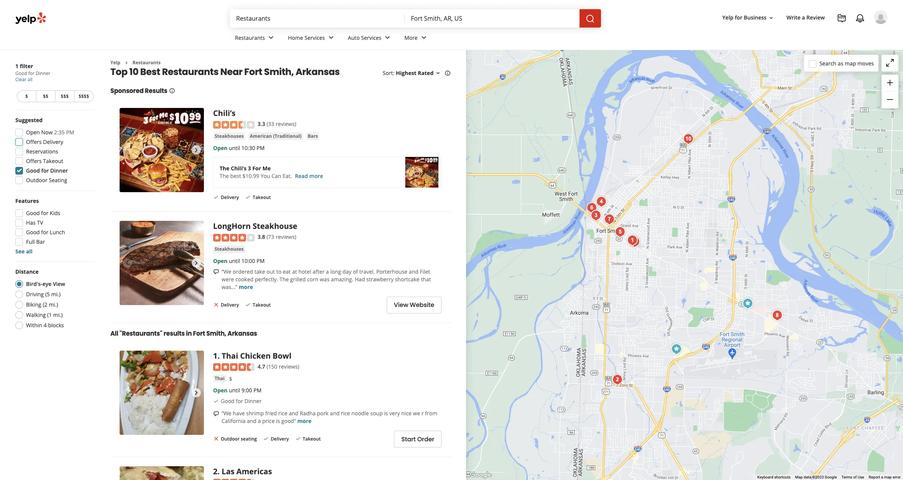 Task type: locate. For each thing, give the bounding box(es) containing it.
0 vertical spatial .
[[218, 351, 220, 362]]

open for open now 2:35 pm
[[26, 129, 40, 136]]

1 slideshow element from the top
[[120, 108, 204, 193]]

16 speech v2 image
[[213, 411, 219, 418]]

2 next image from the top
[[192, 389, 201, 398]]

thai down 4.7 star rating image
[[215, 376, 225, 382]]

"we inside "we ordered take out to eat at hotel after a long day of travel. porterhouse and filet were cooked perfectly. the grilled corn was amazing. had strawberry shortcake that was…"
[[222, 268, 232, 276]]

1 vertical spatial steakhouses button
[[213, 246, 245, 253]]

previous image
[[123, 146, 132, 155], [123, 259, 132, 268], [123, 389, 132, 398]]

"we up were
[[222, 268, 232, 276]]

steakhouses button down 3.8 star rating "image"
[[213, 246, 245, 253]]

mi.) right the (5
[[51, 291, 61, 298]]

of inside "we ordered take out to eat at hotel after a long day of travel. porterhouse and filet were cooked perfectly. the grilled corn was amazing. had strawberry shortcake that was…"
[[353, 268, 358, 276]]

a down shrimp
[[258, 418, 261, 425]]

search image
[[586, 14, 595, 23]]

delivery down the good"
[[271, 437, 289, 443]]

1 vertical spatial $
[[229, 376, 232, 383]]

1 vertical spatial reviews)
[[276, 234, 296, 241]]

2 24 chevron down v2 image from the left
[[383, 33, 392, 42]]

0 vertical spatial all
[[28, 76, 33, 83]]

0 vertical spatial more
[[310, 173, 323, 180]]

steakhouses link
[[213, 133, 245, 140], [213, 246, 245, 253]]

map region
[[374, 22, 904, 481]]

a inside write a review link
[[802, 14, 806, 21]]

0 vertical spatial of
[[353, 268, 358, 276]]

american (traditional) link
[[248, 133, 303, 140]]

16 checkmark v2 image up 16 speech v2 icon
[[213, 399, 219, 405]]

2 steakhouses button from the top
[[213, 246, 245, 253]]

business
[[744, 14, 767, 21]]

1 vertical spatial chili's
[[231, 165, 247, 172]]

2 none field from the left
[[411, 14, 574, 23]]

2 vertical spatial group
[[13, 198, 95, 256]]

google image
[[468, 471, 494, 481]]

a right write on the right of page
[[802, 14, 806, 21]]

and up the good"
[[289, 410, 299, 418]]

mi.) right (2
[[49, 301, 58, 309]]

steakhouses link down 3.8 star rating "image"
[[213, 246, 245, 253]]

next image
[[192, 146, 201, 155], [192, 389, 201, 398]]

16 chevron down v2 image right rated
[[435, 70, 441, 76]]

1 horizontal spatial outdoor
[[221, 437, 240, 443]]

1 vertical spatial until
[[229, 258, 240, 265]]

24 chevron down v2 image right more
[[419, 33, 429, 42]]

arkansas down home services link
[[296, 66, 340, 78]]

in
[[186, 330, 192, 339]]

dinner right the clear all link
[[36, 70, 50, 77]]

map
[[796, 476, 803, 480]]

4.7 star rating image
[[213, 364, 255, 372]]

search as map moves
[[820, 60, 874, 67]]

open for open until 10:30 pm
[[213, 145, 228, 152]]

cooked
[[235, 276, 254, 283]]

radha
[[300, 410, 316, 418]]

biking
[[26, 301, 41, 309]]

2 rice from the left
[[341, 410, 350, 418]]

1 vertical spatial restaurants link
[[133, 59, 161, 66]]

takeout down reservations
[[43, 158, 63, 165]]

1 horizontal spatial services
[[361, 34, 382, 41]]

user actions element
[[717, 10, 899, 57]]

16 chevron down v2 image for yelp for business
[[769, 15, 775, 21]]

group
[[882, 75, 899, 109], [13, 117, 95, 187], [13, 198, 95, 256]]

all right the see
[[26, 248, 33, 255]]

2 16 checkmark v2 image from the top
[[213, 399, 219, 405]]

0 vertical spatial "we
[[222, 268, 232, 276]]

2 vertical spatial reviews)
[[279, 363, 300, 371]]

open for open until 9:00 pm
[[213, 387, 228, 395]]

map data ©2023 google
[[796, 476, 837, 480]]

0 vertical spatial smith,
[[264, 66, 294, 78]]

"we inside "we have shrimp fried rice and radha pork  and rice noodle soup is very nice we r from california and a price is good"
[[222, 410, 232, 418]]

16 info v2 image right results
[[169, 88, 175, 94]]

0 horizontal spatial none field
[[236, 14, 399, 23]]

16 checkmark v2 image for 16 close v2 image
[[263, 437, 269, 443]]

. up 4.7 star rating image
[[218, 351, 220, 362]]

2 slideshow element from the top
[[120, 221, 204, 306]]

steakhouses button down the 3.3 star rating image at the top of the page
[[213, 133, 245, 140]]

1 until from the top
[[229, 145, 240, 152]]

outdoor
[[26, 177, 47, 184], [221, 437, 240, 443]]

0 vertical spatial next image
[[192, 146, 201, 155]]

and inside "we ordered take out to eat at hotel after a long day of travel. porterhouse and filet were cooked perfectly. the grilled corn was amazing. had strawberry shortcake that was…"
[[409, 268, 419, 276]]

"we right 16 speech v2 icon
[[222, 410, 232, 418]]

1 horizontal spatial none field
[[411, 14, 574, 23]]

delivery down open now 2:35 pm
[[43, 138, 63, 146]]

1 horizontal spatial fort
[[244, 66, 262, 78]]

more for fried
[[298, 418, 312, 425]]

offers delivery
[[26, 138, 63, 146]]

mi.) for biking (2 mi.)
[[49, 301, 58, 309]]

chili's inside the chili's 3 for me the best $10.99 you can eat. read more
[[231, 165, 247, 172]]

1 inside 1 filter good for dinner clear all
[[15, 63, 18, 70]]

distance
[[15, 268, 39, 276]]

view website link
[[387, 297, 442, 314]]

is left very
[[384, 410, 388, 418]]

open now 2:35 pm
[[26, 129, 74, 136]]

more
[[310, 173, 323, 180], [239, 284, 253, 291], [298, 418, 312, 425]]

reviews) up the (traditional)
[[276, 121, 296, 128]]

a inside "we have shrimp fried rice and radha pork  and rice noodle soup is very nice we r from california and a price is good"
[[258, 418, 261, 425]]

16 chevron down v2 image inside yelp for business button
[[769, 15, 775, 21]]

chicken
[[240, 351, 271, 362]]

american (traditional) button
[[248, 133, 303, 140]]

reviews) for chili's
[[276, 121, 296, 128]]

steakhouses link down the 3.3 star rating image at the top of the page
[[213, 133, 245, 140]]

"we for "we ordered take out to eat at hotel after a long day of travel. porterhouse and filet were cooked perfectly. the grilled corn was amazing. had strawberry shortcake that was…"
[[222, 268, 232, 276]]

1 horizontal spatial 16 chevron down v2 image
[[769, 15, 775, 21]]

1 vertical spatial the
[[220, 173, 229, 180]]

you
[[261, 173, 270, 180]]

2 previous image from the top
[[123, 259, 132, 268]]

$$$ button
[[55, 91, 74, 102]]

is right price
[[276, 418, 280, 425]]

rice up the good"
[[278, 410, 288, 418]]

pad thai image
[[770, 308, 785, 324]]

Find text field
[[236, 14, 399, 23]]

1 horizontal spatial good for dinner
[[221, 398, 262, 405]]

the left best
[[220, 173, 229, 180]]

fort right near
[[244, 66, 262, 78]]

longhorn steakhouse image
[[669, 342, 685, 357]]

none field near
[[411, 14, 574, 23]]

16 checkmark v2 image for 16 checkmark v2 icon associated with delivery
[[245, 194, 251, 200]]

0 horizontal spatial more link
[[239, 284, 253, 291]]

1 24 chevron down v2 image from the left
[[267, 33, 276, 42]]

r
[[422, 410, 424, 418]]

1 vertical spatial more link
[[298, 418, 312, 425]]

4.6 star rating image
[[213, 480, 255, 481]]

2 . from the top
[[218, 467, 220, 478]]

open down thai link
[[213, 387, 228, 395]]

0 horizontal spatial smith,
[[206, 330, 226, 339]]

0 vertical spatial is
[[384, 410, 388, 418]]

1 16 checkmark v2 image from the top
[[213, 194, 219, 200]]

1 vertical spatial is
[[276, 418, 280, 425]]

all right clear
[[28, 76, 33, 83]]

16 checkmark v2 image
[[245, 194, 251, 200], [245, 302, 251, 308], [263, 437, 269, 443], [295, 437, 301, 443]]

16 info v2 image right rated
[[445, 70, 451, 76]]

more for out
[[239, 284, 253, 291]]

view left website
[[394, 301, 409, 310]]

.
[[218, 351, 220, 362], [218, 467, 220, 478]]

0 horizontal spatial view
[[53, 281, 65, 288]]

yelp inside button
[[723, 14, 734, 21]]

reviews) for longhorn steakhouse
[[276, 234, 296, 241]]

16 chevron down v2 image
[[769, 15, 775, 21], [435, 70, 441, 76]]

1 services from the left
[[305, 34, 325, 41]]

1 offers from the top
[[26, 138, 42, 146]]

10:00
[[242, 258, 255, 265]]

eye
[[42, 281, 52, 288]]

0 vertical spatial outdoor
[[26, 177, 47, 184]]

1 next image from the top
[[192, 146, 201, 155]]

None field
[[236, 14, 399, 23], [411, 14, 574, 23]]

1 . from the top
[[218, 351, 220, 362]]

$ right thai button
[[229, 376, 232, 383]]

1
[[15, 63, 18, 70], [213, 351, 218, 362]]

until left the 9:00
[[229, 387, 240, 395]]

1 horizontal spatial more link
[[298, 418, 312, 425]]

takeout down radha
[[303, 437, 321, 443]]

good for dinner down open until 9:00 pm
[[221, 398, 262, 405]]

bars button
[[306, 133, 320, 140]]

longhorn steakhouse
[[213, 221, 297, 232]]

slideshow element for longhorn steakhouse
[[120, 221, 204, 306]]

for down open until 9:00 pm
[[236, 398, 243, 405]]

3.8
[[258, 234, 265, 241]]

for
[[253, 165, 261, 172]]

good for lunch
[[26, 229, 65, 236]]

"we for "we have shrimp fried rice and radha pork  and rice noodle soup is very nice we r from california and a price is good"
[[222, 410, 232, 418]]

1 horizontal spatial 16 info v2 image
[[445, 70, 451, 76]]

1 vertical spatial of
[[854, 476, 857, 480]]

0 vertical spatial steakhouses
[[215, 133, 244, 140]]

of left use
[[854, 476, 857, 480]]

a up was
[[326, 268, 329, 276]]

auto services
[[348, 34, 382, 41]]

0 vertical spatial group
[[882, 75, 899, 109]]

0 horizontal spatial yelp
[[110, 59, 120, 66]]

chili's up best
[[231, 165, 247, 172]]

none field find
[[236, 14, 399, 23]]

smith, right in
[[206, 330, 226, 339]]

2 services from the left
[[361, 34, 382, 41]]

fried rice image
[[681, 131, 696, 147]]

1 none field from the left
[[236, 14, 399, 23]]

near
[[220, 66, 243, 78]]

more down radha
[[298, 418, 312, 425]]

1 horizontal spatial rice
[[341, 410, 350, 418]]

restaurants
[[235, 34, 265, 41], [133, 59, 161, 66], [162, 66, 219, 78]]

rice
[[278, 410, 288, 418], [341, 410, 350, 418]]

home services link
[[282, 28, 342, 50]]

auto services link
[[342, 28, 399, 50]]

0 horizontal spatial arkansas
[[228, 330, 257, 339]]

16 chevron right v2 image
[[123, 60, 130, 66]]

chili's
[[213, 108, 236, 119], [231, 165, 247, 172]]

0 vertical spatial mi.)
[[51, 291, 61, 298]]

open up 16 speech v2 image
[[213, 258, 228, 265]]

of right day
[[353, 268, 358, 276]]

0 vertical spatial 16 chevron down v2 image
[[769, 15, 775, 21]]

1 horizontal spatial 24 chevron down v2 image
[[383, 33, 392, 42]]

1 vertical spatial next image
[[192, 389, 201, 398]]

slideshow element
[[120, 108, 204, 193], [120, 221, 204, 306], [120, 351, 204, 436]]

arkansas up 1 . thai chicken bowl at bottom
[[228, 330, 257, 339]]

best
[[140, 66, 160, 78]]

1 vertical spatial fort
[[193, 330, 205, 339]]

and up shortcake
[[409, 268, 419, 276]]

1 vertical spatial steakhouses
[[215, 246, 244, 253]]

read
[[295, 173, 308, 180]]

tv
[[37, 219, 43, 227]]

the inside "we ordered take out to eat at hotel after a long day of travel. porterhouse and filet were cooked perfectly. the grilled corn was amazing. had strawberry shortcake that was…"
[[280, 276, 289, 283]]

option group
[[13, 268, 95, 332]]

0 vertical spatial view
[[53, 281, 65, 288]]

terms
[[842, 476, 853, 480]]

very
[[390, 410, 400, 418]]

1 left filter
[[15, 63, 18, 70]]

more link down cooked
[[239, 284, 253, 291]]

1 vertical spatial smith,
[[206, 330, 226, 339]]

2 vertical spatial the
[[280, 276, 289, 283]]

takeout
[[43, 158, 63, 165], [253, 194, 271, 201], [253, 302, 271, 309], [303, 437, 321, 443]]

0 vertical spatial map
[[845, 60, 857, 67]]

0 vertical spatial the
[[220, 165, 230, 172]]

1 vertical spatial 16 checkmark v2 image
[[213, 399, 219, 405]]

yelp for business button
[[720, 11, 778, 25]]

4.7
[[258, 363, 265, 371]]

0 horizontal spatial map
[[845, 60, 857, 67]]

las americas image
[[610, 373, 626, 388]]

1 horizontal spatial arkansas
[[296, 66, 340, 78]]

21 west end image
[[584, 200, 600, 216]]

review
[[807, 14, 825, 21]]

0 vertical spatial yelp
[[723, 14, 734, 21]]

filter
[[20, 63, 33, 70]]

0 horizontal spatial 16 chevron down v2 image
[[435, 70, 441, 76]]

24 chevron down v2 image
[[267, 33, 276, 42], [383, 33, 392, 42], [419, 33, 429, 42]]

reviews) down bowl
[[279, 363, 300, 371]]

1 horizontal spatial of
[[854, 476, 857, 480]]

2 vertical spatial until
[[229, 387, 240, 395]]

map right as
[[845, 60, 857, 67]]

pm right 2:35 in the left top of the page
[[66, 129, 74, 136]]

pm for open until 10:30 pm
[[257, 145, 265, 152]]

1 vertical spatial steakhouses link
[[213, 246, 245, 253]]

steakhouses button
[[213, 133, 245, 140], [213, 246, 245, 253]]

next image for open until 9:00 pm
[[192, 389, 201, 398]]

16 checkmark v2 image up longhorn
[[213, 194, 219, 200]]

more link for out
[[239, 284, 253, 291]]

mi.)
[[51, 291, 61, 298], [49, 301, 58, 309], [53, 312, 63, 319]]

0 vertical spatial 16 checkmark v2 image
[[213, 194, 219, 200]]

ordered
[[233, 268, 253, 276]]

3 until from the top
[[229, 387, 240, 395]]

services left 24 chevron down v2 icon
[[305, 34, 325, 41]]

outdoor right 16 close v2 image
[[221, 437, 240, 443]]

outdoor down offers takeout
[[26, 177, 47, 184]]

1 horizontal spatial smith,
[[264, 66, 294, 78]]

1 up 4.7 star rating image
[[213, 351, 218, 362]]

0 horizontal spatial of
[[353, 268, 358, 276]]

walking (1 mi.)
[[26, 312, 63, 319]]

mi.) right (1 at the left of the page
[[53, 312, 63, 319]]

0 vertical spatial steakhouses button
[[213, 133, 245, 140]]

las
[[222, 467, 235, 478]]

steakhouses down the 3.3 star rating image at the top of the page
[[215, 133, 244, 140]]

shrimp
[[246, 410, 264, 418]]

takeout down you
[[253, 194, 271, 201]]

1 horizontal spatial map
[[885, 476, 892, 480]]

steakhouses down 3.8 star rating "image"
[[215, 246, 244, 253]]

delivery down best
[[221, 194, 239, 201]]

full
[[26, 239, 35, 246]]

1 previous image from the top
[[123, 146, 132, 155]]

services inside 'link'
[[361, 34, 382, 41]]

3 24 chevron down v2 image from the left
[[419, 33, 429, 42]]

1 vertical spatial mi.)
[[49, 301, 58, 309]]

services for auto services
[[361, 34, 382, 41]]

24 chevron down v2 image inside more link
[[419, 33, 429, 42]]

1 vertical spatial thai
[[215, 376, 225, 382]]

0 horizontal spatial services
[[305, 34, 325, 41]]

open down suggested
[[26, 129, 40, 136]]

$ inside $ button
[[25, 93, 28, 100]]

1 vertical spatial 16 chevron down v2 image
[[435, 70, 441, 76]]

services right auto
[[361, 34, 382, 41]]

1 . thai chicken bowl
[[213, 351, 292, 362]]

for up bar
[[41, 229, 48, 236]]

1 horizontal spatial restaurants link
[[229, 28, 282, 50]]

1 horizontal spatial yelp
[[723, 14, 734, 21]]

has tv
[[26, 219, 43, 227]]

more down cooked
[[239, 284, 253, 291]]

0 horizontal spatial 24 chevron down v2 image
[[267, 33, 276, 42]]

pm up take
[[257, 258, 265, 265]]

0 horizontal spatial restaurants link
[[133, 59, 161, 66]]

16 checkmark v2 image for good for dinner
[[213, 399, 219, 405]]

terms of use link
[[842, 476, 865, 480]]

until left the 10:30
[[229, 145, 240, 152]]

1 vertical spatial 1
[[213, 351, 218, 362]]

0 horizontal spatial 16 info v2 image
[[169, 88, 175, 94]]

offers up reservations
[[26, 138, 42, 146]]

perfectly.
[[255, 276, 278, 283]]

24 chevron down v2 image right 'auto services'
[[383, 33, 392, 42]]

offers down reservations
[[26, 158, 42, 165]]

takeout down perfectly.
[[253, 302, 271, 309]]

24 chevron down v2 image left home on the top left of the page
[[267, 33, 276, 42]]

2 vertical spatial slideshow element
[[120, 351, 204, 436]]

that
[[421, 276, 431, 283]]

0 vertical spatial offers
[[26, 138, 42, 146]]

. for 1
[[218, 351, 220, 362]]

next image for open until 10:30 pm
[[192, 146, 201, 155]]

best
[[230, 173, 241, 180]]

hotel
[[299, 268, 311, 276]]

open inside group
[[26, 129, 40, 136]]

2 steakhouses from the top
[[215, 246, 244, 253]]

16 chevron down v2 image inside highest rated dropdown button
[[435, 70, 441, 76]]

24 chevron down v2 image inside auto services 'link'
[[383, 33, 392, 42]]

top 10 best restaurants near fort smith, arkansas
[[110, 66, 340, 78]]

0 horizontal spatial fort
[[193, 330, 205, 339]]

0 vertical spatial good for dinner
[[26, 167, 68, 175]]

until for chili's
[[229, 145, 240, 152]]

1 vertical spatial good for dinner
[[221, 398, 262, 405]]

4.7 (150 reviews)
[[258, 363, 300, 371]]

1 horizontal spatial 1
[[213, 351, 218, 362]]

thai up 4.7 star rating image
[[222, 351, 238, 362]]

yelp left 16 chevron right v2 'icon'
[[110, 59, 120, 66]]

16 info v2 image
[[445, 70, 451, 76], [169, 88, 175, 94]]

is
[[384, 410, 388, 418], [276, 418, 280, 425]]

the down open until 10:30 pm
[[220, 165, 230, 172]]

services
[[305, 34, 325, 41], [361, 34, 382, 41]]

services for home services
[[305, 34, 325, 41]]

dinner
[[36, 70, 50, 77], [50, 167, 68, 175], [245, 398, 262, 405]]

fort right in
[[193, 330, 205, 339]]

pm inside group
[[66, 129, 74, 136]]

reviews) down steakhouse
[[276, 234, 296, 241]]

16 checkmark v2 image down $10.99
[[245, 194, 251, 200]]

1 "we from the top
[[222, 268, 232, 276]]

0 vertical spatial steakhouses link
[[213, 133, 245, 140]]

16 checkmark v2 image
[[213, 194, 219, 200], [213, 399, 219, 405]]

0 vertical spatial more link
[[239, 284, 253, 291]]

open
[[26, 129, 40, 136], [213, 145, 228, 152], [213, 258, 228, 265], [213, 387, 228, 395]]

16 checkmark v2 image right seating
[[263, 437, 269, 443]]

0 vertical spatial until
[[229, 145, 240, 152]]

see
[[15, 248, 25, 255]]

dinner inside 1 filter good for dinner clear all
[[36, 70, 50, 77]]

1 vertical spatial map
[[885, 476, 892, 480]]

steakhouses
[[215, 133, 244, 140], [215, 246, 244, 253]]

zoom out image
[[886, 95, 895, 104]]

smith, down home on the top left of the page
[[264, 66, 294, 78]]

0 horizontal spatial 1
[[15, 63, 18, 70]]

0 horizontal spatial outdoor
[[26, 177, 47, 184]]

2 until from the top
[[229, 258, 240, 265]]

2 . las americas
[[213, 467, 272, 478]]

view right "eye"
[[53, 281, 65, 288]]

all inside 1 filter good for dinner clear all
[[28, 76, 33, 83]]

error
[[893, 476, 901, 480]]

more link down radha
[[298, 418, 312, 425]]

0 horizontal spatial rice
[[278, 410, 288, 418]]

1 vertical spatial more
[[239, 284, 253, 291]]

amazing.
[[331, 276, 354, 283]]

see all button
[[15, 248, 33, 255]]

1 vertical spatial slideshow element
[[120, 221, 204, 306]]

. left las
[[218, 467, 220, 478]]

yelp left business
[[723, 14, 734, 21]]

0 vertical spatial dinner
[[36, 70, 50, 77]]

pm down american
[[257, 145, 265, 152]]

2 "we from the top
[[222, 410, 232, 418]]

1 vertical spatial offers
[[26, 158, 42, 165]]

2 vertical spatial more
[[298, 418, 312, 425]]

2 offers from the top
[[26, 158, 42, 165]]

1 steakhouses from the top
[[215, 133, 244, 140]]

smith,
[[264, 66, 294, 78], [206, 330, 226, 339]]

yelp
[[723, 14, 734, 21], [110, 59, 120, 66]]

more right read
[[310, 173, 323, 180]]

shortcuts
[[775, 476, 791, 480]]

0 vertical spatial 1
[[15, 63, 18, 70]]

1 vertical spatial yelp
[[110, 59, 120, 66]]

$ down the clear all link
[[25, 93, 28, 100]]

keyboard shortcuts button
[[758, 476, 791, 481]]

r & r's curry express image
[[613, 225, 628, 240]]

group containing features
[[13, 198, 95, 256]]

2 vertical spatial previous image
[[123, 389, 132, 398]]

None search field
[[230, 9, 603, 28]]

reviews)
[[276, 121, 296, 128], [276, 234, 296, 241], [279, 363, 300, 371]]

16 chevron down v2 image right business
[[769, 15, 775, 21]]

good down filter
[[15, 70, 27, 77]]

more link for fried
[[298, 418, 312, 425]]

16 checkmark v2 image down cooked
[[245, 302, 251, 308]]



Task type: describe. For each thing, give the bounding box(es) containing it.
thai chicken bowl image
[[120, 351, 204, 436]]

soup
[[370, 410, 383, 418]]

take
[[255, 268, 265, 276]]

until for longhorn steakhouse
[[229, 258, 240, 265]]

0 vertical spatial chili's
[[213, 108, 236, 119]]

24 chevron down v2 image for auto services
[[383, 33, 392, 42]]

offers for offers takeout
[[26, 158, 42, 165]]

me
[[263, 165, 271, 172]]

to
[[277, 268, 282, 276]]

highest
[[396, 70, 417, 77]]

we
[[413, 410, 420, 418]]

out
[[267, 268, 275, 276]]

christina o. image
[[874, 10, 888, 24]]

0 horizontal spatial is
[[276, 418, 280, 425]]

a inside "we ordered take out to eat at hotel after a long day of travel. porterhouse and filet were cooked perfectly. the grilled corn was amazing. had strawberry shortcake that was…"
[[326, 268, 329, 276]]

1 vertical spatial arkansas
[[228, 330, 257, 339]]

"we ordered take out to eat at hotel after a long day of travel. porterhouse and filet were cooked perfectly. the grilled corn was amazing. had strawberry shortcake that was…"
[[222, 268, 431, 291]]

bars
[[308, 133, 318, 140]]

$$$$
[[79, 93, 89, 100]]

steakhouses for 1st steakhouses "button" from the bottom of the page
[[215, 246, 244, 253]]

offers takeout
[[26, 158, 63, 165]]

fried
[[265, 410, 277, 418]]

good up has tv
[[26, 210, 40, 217]]

mi.) for walking (1 mi.)
[[53, 312, 63, 319]]

long
[[330, 268, 341, 276]]

thai button
[[213, 375, 226, 383]]

eat.
[[283, 173, 292, 180]]

option group containing distance
[[13, 268, 95, 332]]

slideshow element for chili's
[[120, 108, 204, 193]]

delivery inside group
[[43, 138, 63, 146]]

10
[[129, 66, 139, 78]]

thai chicken bowl image
[[625, 233, 640, 248]]

results
[[145, 87, 167, 96]]

. for 2
[[218, 467, 220, 478]]

1 horizontal spatial restaurants
[[162, 66, 219, 78]]

notifications image
[[856, 14, 865, 23]]

doe's eat place image
[[594, 194, 609, 210]]

0 vertical spatial arkansas
[[296, 66, 340, 78]]

bar
[[36, 239, 45, 246]]

more link
[[399, 28, 435, 50]]

0 vertical spatial 16 info v2 image
[[445, 70, 451, 76]]

0 vertical spatial restaurants link
[[229, 28, 282, 50]]

thai inside button
[[215, 376, 225, 382]]

website
[[410, 301, 435, 310]]

(traditional)
[[273, 133, 302, 140]]

2 vertical spatial dinner
[[245, 398, 262, 405]]

and right pork
[[330, 410, 340, 418]]

good down has tv
[[26, 229, 40, 236]]

reservations
[[26, 148, 58, 155]]

good down open until 9:00 pm
[[221, 398, 235, 405]]

3 previous image from the top
[[123, 389, 132, 398]]

0 vertical spatial fort
[[244, 66, 262, 78]]

16 checkmark v2 image for 16 close v2 icon
[[245, 302, 251, 308]]

"we have shrimp fried rice and radha pork  and rice noodle soup is very nice we r from california and a price is good"
[[222, 410, 438, 425]]

driving (5 mi.)
[[26, 291, 61, 298]]

has
[[26, 219, 36, 227]]

pho vietnam restaurant image
[[627, 235, 643, 250]]

zoom in image
[[886, 78, 895, 87]]

good inside 1 filter good for dinner clear all
[[15, 70, 27, 77]]

2 steakhouses link from the top
[[213, 246, 245, 253]]

16 checkmark v2 image down the good"
[[295, 437, 301, 443]]

aj's oyster house image
[[602, 212, 617, 227]]

open until 9:00 pm
[[213, 387, 262, 395]]

clear all link
[[15, 76, 33, 83]]

3.3 star rating image
[[213, 121, 255, 129]]

0 horizontal spatial good for dinner
[[26, 167, 68, 175]]

map for error
[[885, 476, 892, 480]]

1 vertical spatial 16 info v2 image
[[169, 88, 175, 94]]

1 steakhouses button from the top
[[213, 133, 245, 140]]

outdoor for outdoor seating
[[221, 437, 240, 443]]

eat
[[283, 268, 291, 276]]

biking (2 mi.)
[[26, 301, 58, 309]]

for left kids
[[41, 210, 48, 217]]

all inside group
[[26, 248, 33, 255]]

4
[[44, 322, 47, 329]]

clear
[[15, 76, 26, 83]]

google
[[825, 476, 837, 480]]

0 vertical spatial thai
[[222, 351, 238, 362]]

10:30
[[242, 145, 255, 152]]

(1
[[47, 312, 52, 319]]

rated
[[418, 70, 434, 77]]

bars link
[[306, 133, 320, 140]]

(5
[[45, 291, 50, 298]]

3.8 (73 reviews)
[[258, 234, 296, 241]]

home
[[288, 34, 303, 41]]

1 rice from the left
[[278, 410, 288, 418]]

bird's-eye view
[[26, 281, 65, 288]]

all "restaurants" results in fort smith, arkansas
[[110, 330, 257, 339]]

previous image for chili's
[[123, 146, 132, 155]]

takeout inside group
[[43, 158, 63, 165]]

thai link
[[213, 375, 226, 383]]

1 for 1 filter good for dinner clear all
[[15, 63, 18, 70]]

business categories element
[[229, 28, 888, 50]]

outdoor for outdoor seating
[[26, 177, 47, 184]]

0 horizontal spatial restaurants
[[133, 59, 161, 66]]

a right the report
[[882, 476, 884, 480]]

shortcake
[[395, 276, 420, 283]]

24 chevron down v2 image for more
[[419, 33, 429, 42]]

3
[[248, 165, 251, 172]]

1 steakhouses link from the top
[[213, 133, 245, 140]]

open for open until 10:00 pm
[[213, 258, 228, 265]]

was
[[320, 276, 330, 283]]

16 chevron down v2 image for highest rated
[[435, 70, 441, 76]]

offers for offers delivery
[[26, 138, 42, 146]]

1 horizontal spatial $
[[229, 376, 232, 383]]

strawberry
[[367, 276, 394, 283]]

$ button
[[17, 91, 36, 102]]

longhorn steakhouse image
[[120, 221, 204, 306]]

$$$$ button
[[74, 91, 94, 102]]

Near text field
[[411, 14, 574, 23]]

outdoor seating
[[26, 177, 67, 184]]

chili's image
[[120, 108, 204, 193]]

3 slideshow element from the top
[[120, 351, 204, 436]]

2:35
[[54, 129, 65, 136]]

the chili's 3 for me the best $10.99 you can eat. read more
[[220, 165, 323, 180]]

for down offers takeout
[[41, 167, 49, 175]]

more
[[405, 34, 418, 41]]

16 close v2 image
[[213, 437, 219, 443]]

steakhouses for first steakhouses "button" from the top of the page
[[215, 133, 244, 140]]

neumeier's rib room image
[[589, 208, 604, 223]]

seating
[[49, 177, 67, 184]]

see all
[[15, 248, 33, 255]]

3.8 star rating image
[[213, 234, 255, 242]]

good"
[[282, 418, 296, 425]]

3.3 (33 reviews)
[[258, 121, 296, 128]]

seating
[[241, 437, 257, 443]]

day
[[343, 268, 352, 276]]

las americas link
[[222, 467, 272, 478]]

mi.) for driving (5 mi.)
[[51, 291, 61, 298]]

and down shrimp
[[247, 418, 257, 425]]

16 close v2 image
[[213, 302, 219, 308]]

projects image
[[838, 14, 847, 23]]

as
[[838, 60, 844, 67]]

kids
[[50, 210, 60, 217]]

for inside button
[[735, 14, 743, 21]]

porterhouse
[[377, 268, 408, 276]]

american
[[250, 133, 272, 140]]

walking
[[26, 312, 46, 319]]

within 4 blocks
[[26, 322, 64, 329]]

1 horizontal spatial view
[[394, 301, 409, 310]]

filet
[[420, 268, 430, 276]]

previous image for longhorn steakhouse
[[123, 259, 132, 268]]

$$$
[[61, 93, 69, 100]]

corn
[[307, 276, 319, 283]]

yelp for yelp link
[[110, 59, 120, 66]]

expand map image
[[886, 58, 895, 67]]

nice
[[402, 410, 412, 418]]

report
[[869, 476, 881, 480]]

1 for 1 . thai chicken bowl
[[213, 351, 218, 362]]

keyboard shortcuts
[[758, 476, 791, 480]]

pm for open until 10:00 pm
[[257, 258, 265, 265]]

lunch
[[50, 229, 65, 236]]

california
[[222, 418, 246, 425]]

for inside 1 filter good for dinner clear all
[[28, 70, 34, 77]]

delivery right 16 close v2 icon
[[221, 302, 239, 309]]

16 checkmark v2 image for delivery
[[213, 194, 219, 200]]

outdoor seating
[[221, 437, 257, 443]]

start order link
[[394, 431, 442, 448]]

pm for open now 2:35 pm
[[66, 129, 74, 136]]

group containing suggested
[[13, 117, 95, 187]]

16 speech v2 image
[[213, 269, 219, 276]]

24 chevron down v2 image for restaurants
[[267, 33, 276, 42]]

good for kids
[[26, 210, 60, 217]]

$$ button
[[36, 91, 55, 102]]

1 vertical spatial dinner
[[50, 167, 68, 175]]

sponsored
[[110, 87, 144, 96]]

next image
[[192, 259, 201, 268]]

blocks
[[48, 322, 64, 329]]

open until 10:00 pm
[[213, 258, 265, 265]]

yelp for yelp for business
[[723, 14, 734, 21]]

more inside the chili's 3 for me the best $10.99 you can eat. read more
[[310, 173, 323, 180]]

restaurants inside 'business categories' element
[[235, 34, 265, 41]]

can
[[272, 173, 281, 180]]

auto
[[348, 34, 360, 41]]

map for moves
[[845, 60, 857, 67]]

(150
[[267, 363, 278, 371]]

pm for open until 9:00 pm
[[254, 387, 262, 395]]

chili's image
[[741, 296, 756, 312]]

24 chevron down v2 image
[[327, 33, 336, 42]]

good down offers takeout
[[26, 167, 40, 175]]



Task type: vqa. For each thing, say whether or not it's contained in the screenshot.
'Businesses'
no



